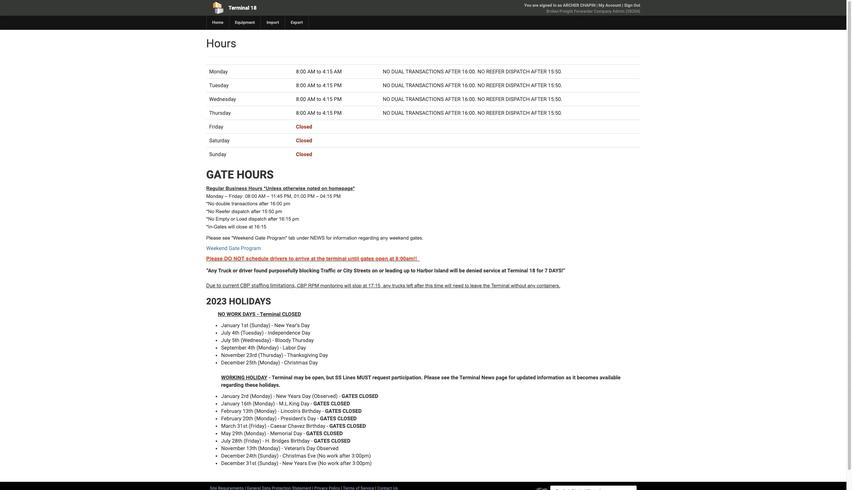Task type: vqa. For each thing, say whether or not it's contained in the screenshot.


Task type: describe. For each thing, give the bounding box(es) containing it.
september
[[221, 345, 246, 351]]

(tuesday)
[[241, 330, 264, 336]]

7
[[545, 267, 548, 273]]

0 horizontal spatial the
[[317, 256, 325, 262]]

2 vertical spatial (sunday)
[[258, 460, 278, 466]]

0 horizontal spatial 18
[[251, 5, 257, 11]]

01:00
[[294, 193, 306, 199]]

containers.
[[537, 283, 561, 288]]

pm,
[[284, 193, 293, 199]]

15:50. for thursday
[[548, 110, 562, 116]]

company
[[594, 9, 612, 14]]

dual for monday
[[391, 69, 404, 75]]

gates
[[361, 256, 374, 262]]

4:15 for wednesday
[[323, 96, 333, 102]]

1 horizontal spatial 18
[[529, 267, 535, 273]]

you are signed in as archer chapin | my account | sign out broker/freight forwarder company admin (58204)
[[524, 3, 640, 14]]

8:00 am to 4:15 pm for tuesday
[[296, 82, 342, 88]]

am for thursday
[[307, 110, 315, 116]]

day right veteran's
[[307, 445, 315, 451]]

1 vertical spatial birthday
[[306, 423, 325, 429]]

15:50. for tuesday
[[548, 82, 562, 88]]

sign
[[624, 3, 633, 8]]

please inside - terminal may be open, but ss lines must request participation. please see the terminal news page for updated information as it becomes available regarding these holidays.
[[424, 374, 440, 380]]

noted
[[307, 186, 320, 191]]

friday
[[209, 124, 223, 130]]

2 december from the top
[[221, 453, 245, 459]]

1 vertical spatial dispatch
[[249, 216, 267, 222]]

business
[[226, 186, 247, 191]]

04:15
[[320, 193, 332, 199]]

it
[[573, 374, 576, 380]]

day left '(observed)'
[[302, 393, 311, 399]]

am for monday
[[307, 69, 315, 75]]

chapin
[[580, 3, 596, 8]]

year's
[[286, 322, 300, 328]]

please for please see "weekend gate program" tab under news for information regarding any weekend gates.
[[206, 235, 221, 241]]

purposefully
[[269, 267, 298, 273]]

day right the president's
[[307, 415, 316, 421]]

1 vertical spatial eve
[[308, 460, 317, 466]]

be inside - terminal may be open, but ss lines must request participation. please see the terminal news page for updated information as it becomes available regarding these holidays.
[[305, 374, 311, 380]]

home
[[212, 20, 223, 25]]

dual for wednesday
[[391, 96, 404, 102]]

0 vertical spatial for
[[326, 235, 332, 241]]

0 vertical spatial (no
[[317, 453, 326, 459]]

becomes
[[577, 374, 599, 380]]

load
[[236, 216, 247, 222]]

1 vertical spatial 3:00pm)
[[352, 460, 372, 466]]

sunday
[[209, 151, 226, 157]]

0 vertical spatial eve
[[308, 453, 316, 459]]

found
[[254, 267, 267, 273]]

july inside january 2rd (monday) - new years day (observed) - gates closed january 16th (monday) - m.l.king day - gates closed february 13th (monday) - lincoln's birthday - gates closed february 20th (monday) - president's day - gates closed march 31st (friday) - caesar chavez birthday - gates closed may 29th (monday) - memorial day - gates closed july 28th (friday) - h. bridges birthday - gates closed november 13th (monday) - veteran's day observed december 24th (sunday) - christmas eve (no work after 3:00pm) december 31st (sunday) - new years eve (no work after 3:00pm)
[[221, 438, 231, 444]]

stop
[[352, 283, 362, 288]]

the inside due to current cbp staffing limitations, cbp rpm monitoring will stop at 17:15, any trucks left after this time will need to leave the terminal without any containers.
[[483, 283, 490, 288]]

transactions for monday
[[406, 69, 444, 75]]

export link
[[285, 16, 309, 30]]

double
[[216, 201, 230, 206]]

2 july from the top
[[221, 337, 231, 343]]

0 vertical spatial birthday
[[302, 408, 321, 414]]

signed
[[540, 3, 552, 8]]

transactions for thursday
[[406, 110, 444, 116]]

will inside regular business hours *unless otherwise noted on homepage* monday – friday: 08:00 am – 11:45 pm, 01:00 pm – 04:15 pm *no double transactions after 16:00 pm *no reefer dispatch after 15:50 pm *no empty or load dispatch after 16:15 pm *in-gates will close at 16:15
[[228, 224, 235, 229]]

due
[[206, 282, 215, 288]]

information inside - terminal may be open, but ss lines must request participation. please see the terminal news page for updated information as it becomes available regarding these holidays.
[[537, 374, 565, 380]]

holidays.
[[259, 382, 280, 388]]

at right arrive
[[311, 256, 316, 262]]

8:00 for tuesday
[[296, 82, 306, 88]]

or inside regular business hours *unless otherwise noted on homepage* monday – friday: 08:00 am – 11:45 pm, 01:00 pm – 04:15 pm *no double transactions after 16:00 pm *no reefer dispatch after 15:50 pm *no empty or load dispatch after 16:15 pm *in-gates will close at 16:15
[[231, 216, 235, 222]]

1 vertical spatial 13th
[[246, 445, 257, 451]]

4:15 for monday
[[323, 69, 333, 75]]

denied
[[466, 267, 482, 273]]

hours
[[237, 168, 274, 181]]

1 vertical spatial (no
[[318, 460, 326, 466]]

as inside - terminal may be open, but ss lines must request participation. please see the terminal news page for updated information as it becomes available regarding these holidays.
[[566, 374, 571, 380]]

rpm
[[308, 283, 319, 288]]

regular
[[206, 186, 224, 191]]

29th
[[232, 430, 243, 436]]

0 horizontal spatial information
[[333, 235, 357, 241]]

working
[[221, 374, 245, 380]]

service
[[483, 267, 500, 273]]

1 vertical spatial (friday)
[[244, 438, 261, 444]]

please for please do not schedule drivers to arrive at the terminal until gates open at 8:00am!!
[[206, 256, 223, 262]]

dispatch for thursday
[[506, 110, 530, 116]]

at inside due to current cbp staffing limitations, cbp rpm monitoring will stop at 17:15, any trucks left after this time will need to leave the terminal without any containers.
[[363, 283, 367, 288]]

1 december from the top
[[221, 360, 245, 365]]

15:50
[[262, 209, 274, 214]]

do
[[224, 256, 232, 262]]

new for year's
[[274, 322, 285, 328]]

equipment link
[[229, 16, 261, 30]]

0 horizontal spatial 4th
[[232, 330, 239, 336]]

island
[[434, 267, 449, 273]]

import link
[[261, 16, 285, 30]]

am for tuesday
[[307, 82, 315, 88]]

lincoln's
[[281, 408, 301, 414]]

1 vertical spatial pm
[[275, 209, 282, 214]]

08:00
[[245, 193, 257, 199]]

0 vertical spatial pm
[[284, 201, 290, 206]]

weekend
[[206, 245, 228, 251]]

weekend gate program link
[[206, 245, 261, 251]]

16:00. for thursday
[[462, 110, 476, 116]]

15:50. for monday
[[548, 69, 562, 75]]

day down chavez at the bottom left
[[294, 430, 302, 436]]

bloody
[[275, 337, 291, 343]]

at right open
[[389, 256, 394, 262]]

17:15,
[[368, 283, 382, 288]]

2 | from the left
[[622, 3, 623, 8]]

16:00. for wednesday
[[462, 96, 476, 102]]

need
[[453, 283, 464, 288]]

staffing
[[251, 282, 269, 288]]

day right the year's
[[301, 322, 310, 328]]

holidays
[[229, 296, 271, 307]]

holiday
[[246, 374, 267, 380]]

no dual transactions after 16:00.  no reefer dispatch after 15:50. for wednesday
[[383, 96, 562, 102]]

reefer for wednesday
[[486, 96, 504, 102]]

dispatch for monday
[[506, 69, 530, 75]]

1 vertical spatial on
[[372, 267, 378, 273]]

m.l.king
[[279, 401, 299, 406]]

gate hours
[[206, 168, 274, 181]]

will right island
[[450, 267, 458, 273]]

monday inside regular business hours *unless otherwise noted on homepage* monday – friday: 08:00 am – 11:45 pm, 01:00 pm – 04:15 pm *no double transactions after 16:00 pm *no reefer dispatch after 15:50 pm *no empty or load dispatch after 16:15 pm *in-gates will close at 16:15
[[206, 193, 223, 199]]

arrive
[[295, 256, 309, 262]]

0 vertical spatial 13th
[[243, 408, 253, 414]]

2 horizontal spatial pm
[[292, 216, 299, 222]]

1 *no from the top
[[206, 201, 214, 206]]

program
[[241, 245, 261, 251]]

memorial
[[270, 430, 292, 436]]

5th
[[232, 337, 239, 343]]

28th
[[232, 438, 242, 444]]

16:00. for tuesday
[[462, 82, 476, 88]]

to inside due to current cbp staffing limitations, cbp rpm monitoring will stop at 17:15, any trucks left after this time will need to leave the terminal without any containers.
[[465, 283, 469, 288]]

0 vertical spatial work
[[327, 453, 338, 459]]

truck
[[218, 267, 232, 273]]

until
[[348, 256, 359, 262]]

labor
[[283, 345, 296, 351]]

reefer for monday
[[486, 69, 504, 75]]

my
[[599, 3, 605, 8]]

participation.
[[392, 374, 423, 380]]

sign out link
[[624, 3, 640, 8]]

am for wednesday
[[307, 96, 315, 102]]

8:00 am to 4:15 pm for thursday
[[296, 110, 342, 116]]

work
[[227, 311, 241, 317]]

1 horizontal spatial 4th
[[248, 345, 255, 351]]

0 vertical spatial christmas
[[284, 360, 308, 365]]

1 february from the top
[[221, 408, 241, 414]]

new for years
[[276, 393, 287, 399]]

this
[[425, 283, 433, 288]]

1 – from the left
[[225, 193, 228, 199]]

terminal up equipment
[[229, 5, 249, 11]]

weekend
[[389, 235, 409, 241]]

days
[[243, 311, 256, 317]]

1 horizontal spatial gate
[[255, 235, 266, 241]]

cbp inside due to current cbp staffing limitations, cbp rpm monitoring will stop at 17:15, any trucks left after this time will need to leave the terminal without any containers.
[[297, 283, 307, 288]]

time
[[434, 283, 443, 288]]

please do not schedule drivers to arrive at the terminal until gates open at 8:00am!!
[[206, 256, 420, 262]]

account
[[606, 3, 621, 8]]

3 january from the top
[[221, 401, 240, 406]]

friday:
[[229, 193, 244, 199]]

gates
[[214, 224, 227, 229]]

days!"
[[549, 267, 565, 273]]

1 july from the top
[[221, 330, 231, 336]]

1st
[[241, 322, 248, 328]]

4:15 for tuesday
[[323, 82, 333, 88]]

terminal up the "without"
[[507, 267, 528, 273]]

observed
[[317, 445, 339, 451]]

0 vertical spatial years
[[288, 393, 301, 399]]

4:15 for thursday
[[323, 110, 333, 116]]

lines
[[343, 374, 356, 380]]

2 horizontal spatial for
[[537, 267, 543, 273]]

caesar
[[270, 423, 287, 429]]

november inside january 2rd (monday) - new years day (observed) - gates closed january 16th (monday) - m.l.king day - gates closed february 13th (monday) - lincoln's birthday - gates closed february 20th (monday) - president's day - gates closed march 31st (friday) - caesar chavez birthday - gates closed may 29th (monday) - memorial day - gates closed july 28th (friday) - h. bridges birthday - gates closed november 13th (monday) - veteran's day observed december 24th (sunday) - christmas eve (no work after 3:00pm) december 31st (sunday) - new years eve (no work after 3:00pm)
[[221, 445, 245, 451]]

terminal may
[[272, 374, 304, 380]]

for inside - terminal may be open, but ss lines must request participation. please see the terminal news page for updated information as it becomes available regarding these holidays.
[[509, 374, 515, 380]]

- terminal may be open, but ss lines must request participation. please see the terminal news page for updated information as it becomes available regarding these holidays.
[[221, 374, 621, 388]]

1 horizontal spatial 16:15
[[279, 216, 291, 222]]

2 vertical spatial new
[[282, 460, 293, 466]]

0 vertical spatial 3:00pm)
[[352, 453, 371, 459]]

saturday
[[209, 138, 230, 143]]

pm for wednesday
[[334, 96, 342, 102]]

any left weekend
[[380, 235, 388, 241]]

close
[[236, 224, 247, 229]]

limitations,
[[270, 282, 296, 288]]

import
[[267, 20, 279, 25]]



Task type: locate. For each thing, give the bounding box(es) containing it.
4th up "23rd"
[[248, 345, 255, 351]]

2 4:15 from the top
[[323, 82, 333, 88]]

0 vertical spatial november
[[221, 352, 245, 358]]

transactions for tuesday
[[406, 82, 444, 88]]

2 vertical spatial for
[[509, 374, 515, 380]]

16:00. for monday
[[462, 69, 476, 75]]

1 horizontal spatial hours
[[249, 186, 263, 191]]

1 vertical spatial gate
[[229, 245, 240, 251]]

blocking
[[299, 267, 319, 273]]

or down open
[[379, 267, 384, 273]]

closed for friday
[[296, 124, 312, 130]]

2 vertical spatial pm
[[292, 216, 299, 222]]

please right participation.
[[424, 374, 440, 380]]

4 8:00 from the top
[[296, 110, 306, 116]]

pm for tuesday
[[334, 82, 342, 88]]

1 horizontal spatial on
[[372, 267, 378, 273]]

3 – from the left
[[316, 193, 319, 199]]

january for january 1st (sunday) - new year's day july 4th (tuesday) - independence day july 5th (wednesday) - bloody thursday september 4th (monday) - labor day november 23rd (thursday) - thanksgiving day
[[221, 322, 240, 328]]

1 vertical spatial work
[[328, 460, 339, 466]]

2 closed from the top
[[296, 138, 312, 143]]

chavez
[[288, 423, 305, 429]]

empty
[[216, 216, 229, 222]]

8:00 am to 4:15 pm for wednesday
[[296, 96, 342, 102]]

or right truck
[[233, 267, 238, 273]]

4 4:15 from the top
[[323, 110, 333, 116]]

november down 28th
[[221, 445, 245, 451]]

in
[[553, 3, 557, 8]]

0 vertical spatial *no
[[206, 201, 214, 206]]

3 dispatch from the top
[[506, 96, 530, 102]]

8:00am!!
[[396, 256, 417, 262]]

day up thanksgiving
[[297, 345, 306, 351]]

3 8:00 from the top
[[296, 96, 306, 102]]

0 vertical spatial (friday)
[[249, 423, 266, 429]]

dual for tuesday
[[391, 82, 404, 88]]

as right in
[[558, 3, 562, 8]]

(observed)
[[312, 393, 338, 399]]

3 dual from the top
[[391, 96, 404, 102]]

18 up equipment
[[251, 5, 257, 11]]

cbp right current
[[240, 282, 250, 288]]

due to current cbp staffing limitations, cbp rpm monitoring will stop at 17:15, any trucks left after this time will need to leave the terminal without any containers.
[[206, 282, 561, 288]]

1 horizontal spatial pm
[[284, 201, 290, 206]]

1 horizontal spatial information
[[537, 374, 565, 380]]

2 vertical spatial january
[[221, 401, 240, 406]]

new up 'independence'
[[274, 322, 285, 328]]

traffic
[[321, 267, 336, 273]]

1 8:00 from the top
[[296, 69, 306, 75]]

0 horizontal spatial thursday
[[209, 110, 231, 116]]

*unless
[[264, 186, 282, 191]]

1 horizontal spatial see
[[441, 374, 450, 380]]

8:00 for monday
[[296, 69, 306, 75]]

day
[[301, 322, 310, 328], [302, 330, 310, 336], [297, 345, 306, 351], [319, 352, 328, 358], [309, 360, 318, 365], [302, 393, 311, 399], [301, 401, 309, 406], [307, 415, 316, 421], [294, 430, 302, 436], [307, 445, 315, 451]]

0 horizontal spatial for
[[326, 235, 332, 241]]

4 dual from the top
[[391, 110, 404, 116]]

open,
[[312, 374, 325, 380]]

after
[[259, 201, 269, 206], [251, 209, 261, 214], [268, 216, 278, 222], [414, 283, 424, 288], [339, 453, 350, 459], [340, 460, 351, 466]]

new down veteran's
[[282, 460, 293, 466]]

1 vertical spatial for
[[537, 267, 543, 273]]

– left 11:45
[[267, 193, 270, 199]]

july
[[221, 330, 231, 336], [221, 337, 231, 343], [221, 438, 231, 444]]

3 8:00 am to 4:15 pm from the top
[[296, 110, 342, 116]]

on
[[321, 186, 327, 191], [372, 267, 378, 273]]

no dual transactions after 16:00.  no reefer dispatch after 15:50. for monday
[[383, 69, 562, 75]]

1 transactions from the top
[[406, 69, 444, 75]]

2 vertical spatial *no
[[206, 216, 214, 222]]

0 vertical spatial 4th
[[232, 330, 239, 336]]

1 vertical spatial february
[[221, 415, 241, 421]]

regarding inside - terminal may be open, but ss lines must request participation. please see the terminal news page for updated information as it becomes available regarding these holidays.
[[221, 382, 244, 388]]

1 no dual transactions after 16:00.  no reefer dispatch after 15:50. from the top
[[383, 69, 562, 75]]

2 february from the top
[[221, 415, 241, 421]]

admin
[[613, 9, 625, 14]]

hours down home link
[[206, 37, 236, 50]]

the right 'leave'
[[483, 283, 490, 288]]

13th
[[243, 408, 253, 414], [246, 445, 257, 451]]

december 25th (monday) - christmas day
[[221, 360, 318, 365]]

otherwise
[[283, 186, 306, 191]]

*no
[[206, 201, 214, 206], [206, 209, 214, 214], [206, 216, 214, 222]]

3 no dual transactions after 16:00.  no reefer dispatch after 15:50. from the top
[[383, 96, 562, 102]]

(friday) down 20th
[[249, 423, 266, 429]]

(wednesday)
[[241, 337, 271, 343]]

terminal 18 link
[[206, 0, 381, 16]]

3 15:50. from the top
[[548, 96, 562, 102]]

1 16:00. from the top
[[462, 69, 476, 75]]

2 16:00. from the top
[[462, 82, 476, 88]]

reefer for tuesday
[[486, 82, 504, 88]]

3 july from the top
[[221, 438, 231, 444]]

january left 16th
[[221, 401, 240, 406]]

pm
[[334, 82, 342, 88], [334, 96, 342, 102], [334, 110, 342, 116], [307, 193, 315, 199], [334, 193, 341, 199]]

am inside regular business hours *unless otherwise noted on homepage* monday – friday: 08:00 am – 11:45 pm, 01:00 pm – 04:15 pm *no double transactions after 16:00 pm *no reefer dispatch after 15:50 pm *no empty or load dispatch after 16:15 pm *in-gates will close at 16:15
[[258, 193, 266, 199]]

transactions
[[232, 201, 258, 206]]

1 vertical spatial hours
[[249, 186, 263, 191]]

1 vertical spatial be
[[305, 374, 311, 380]]

page
[[496, 374, 507, 380]]

(58204)
[[626, 9, 640, 14]]

christmas inside january 2rd (monday) - new years day (observed) - gates closed january 16th (monday) - m.l.king day - gates closed february 13th (monday) - lincoln's birthday - gates closed february 20th (monday) - president's day - gates closed march 31st (friday) - caesar chavez birthday - gates closed may 29th (monday) - memorial day - gates closed july 28th (friday) - h. bridges birthday - gates closed november 13th (monday) - veteran's day observed december 24th (sunday) - christmas eve (no work after 3:00pm) december 31st (sunday) - new years eve (no work after 3:00pm)
[[283, 453, 306, 459]]

25th
[[246, 360, 257, 365]]

13th up 24th
[[246, 445, 257, 451]]

july down may
[[221, 438, 231, 444]]

hours up 08:00
[[249, 186, 263, 191]]

20th
[[243, 415, 253, 421]]

will left stop
[[344, 283, 351, 288]]

terminal left news
[[460, 374, 480, 380]]

0 vertical spatial thursday
[[209, 110, 231, 116]]

4th up 5th
[[232, 330, 239, 336]]

0 vertical spatial closed
[[296, 124, 312, 130]]

veteran's
[[284, 445, 305, 451]]

cbp left rpm
[[297, 283, 307, 288]]

1 vertical spatial november
[[221, 445, 245, 451]]

for right page
[[509, 374, 515, 380]]

2 15:50. from the top
[[548, 82, 562, 88]]

1 reefer from the top
[[486, 69, 504, 75]]

january 2rd (monday) - new years day (observed) - gates closed january 16th (monday) - m.l.king day - gates closed february 13th (monday) - lincoln's birthday - gates closed february 20th (monday) - president's day - gates closed march 31st (friday) - caesar chavez birthday - gates closed may 29th (monday) - memorial day - gates closed july 28th (friday) - h. bridges birthday - gates closed november 13th (monday) - veteran's day observed december 24th (sunday) - christmas eve (no work after 3:00pm) december 31st (sunday) - new years eve (no work after 3:00pm)
[[221, 393, 378, 466]]

up
[[404, 267, 410, 273]]

after
[[445, 69, 461, 75], [531, 69, 547, 75], [445, 82, 461, 88], [531, 82, 547, 88], [445, 96, 461, 102], [531, 96, 547, 102], [445, 110, 461, 116], [531, 110, 547, 116]]

the up traffic
[[317, 256, 325, 262]]

1 vertical spatial 31st
[[246, 460, 256, 466]]

16:00.
[[462, 69, 476, 75], [462, 82, 476, 88], [462, 96, 476, 102], [462, 110, 476, 116]]

pm down pm,
[[284, 201, 290, 206]]

will
[[228, 224, 235, 229], [450, 267, 458, 273], [344, 283, 351, 288], [445, 283, 452, 288]]

any left trucks
[[383, 283, 391, 288]]

day right thanksgiving
[[319, 352, 328, 358]]

pm down '16:00' on the top
[[275, 209, 282, 214]]

1 vertical spatial christmas
[[283, 453, 306, 459]]

terminal right days
[[260, 311, 281, 317]]

1 horizontal spatial regarding
[[359, 235, 379, 241]]

0 vertical spatial 16:15
[[279, 216, 291, 222]]

day right 'independence'
[[302, 330, 310, 336]]

(monday) inside january 1st (sunday) - new year's day july 4th (tuesday) - independence day july 5th (wednesday) - bloody thursday september 4th (monday) - labor day november 23rd (thursday) - thanksgiving day
[[257, 345, 279, 351]]

1 horizontal spatial the
[[451, 374, 458, 380]]

equipment
[[235, 20, 255, 25]]

1 vertical spatial monday
[[206, 193, 223, 199]]

pm
[[284, 201, 290, 206], [275, 209, 282, 214], [292, 216, 299, 222]]

thanksgiving
[[287, 352, 318, 358]]

0 horizontal spatial pm
[[275, 209, 282, 214]]

regarding up gates
[[359, 235, 379, 241]]

2 dispatch from the top
[[506, 82, 530, 88]]

january 1st (sunday) - new year's day july 4th (tuesday) - independence day july 5th (wednesday) - bloody thursday september 4th (monday) - labor day november 23rd (thursday) - thanksgiving day
[[221, 322, 328, 358]]

2 *no from the top
[[206, 209, 214, 214]]

for right news
[[326, 235, 332, 241]]

3 closed from the top
[[296, 151, 312, 157]]

march
[[221, 423, 236, 429]]

november inside january 1st (sunday) - new year's day july 4th (tuesday) - independence day july 5th (wednesday) - bloody thursday september 4th (monday) - labor day november 23rd (thursday) - thanksgiving day
[[221, 352, 245, 358]]

2 8:00 am to 4:15 pm from the top
[[296, 96, 342, 102]]

2 8:00 from the top
[[296, 82, 306, 88]]

christmas
[[284, 360, 308, 365], [283, 453, 306, 459]]

0 vertical spatial be
[[459, 267, 465, 273]]

1 vertical spatial regarding
[[221, 382, 244, 388]]

3 *no from the top
[[206, 216, 214, 222]]

gate up not
[[229, 245, 240, 251]]

1 vertical spatial as
[[566, 374, 571, 380]]

(friday) up 24th
[[244, 438, 261, 444]]

at right close
[[249, 224, 253, 229]]

christmas down thanksgiving
[[284, 360, 308, 365]]

3 reefer from the top
[[486, 96, 504, 102]]

not
[[234, 256, 245, 262]]

birthday right chavez at the bottom left
[[306, 423, 325, 429]]

4 dispatch from the top
[[506, 110, 530, 116]]

transactions for wednesday
[[406, 96, 444, 102]]

31st down 24th
[[246, 460, 256, 466]]

years up m.l.king
[[288, 393, 301, 399]]

no dual transactions after 16:00.  no reefer dispatch after 15:50. for thursday
[[383, 110, 562, 116]]

*no left double
[[206, 201, 214, 206]]

2 vertical spatial closed
[[296, 151, 312, 157]]

1 january from the top
[[221, 322, 240, 328]]

1 november from the top
[[221, 352, 245, 358]]

regarding down working
[[221, 382, 244, 388]]

| left my
[[597, 3, 598, 8]]

on right streets
[[372, 267, 378, 273]]

or left the load
[[231, 216, 235, 222]]

information up until
[[333, 235, 357, 241]]

dispatch for tuesday
[[506, 82, 530, 88]]

leading
[[385, 267, 403, 273]]

be left denied
[[459, 267, 465, 273]]

(sunday) inside january 1st (sunday) - new year's day july 4th (tuesday) - independence day july 5th (wednesday) - bloody thursday september 4th (monday) - labor day november 23rd (thursday) - thanksgiving day
[[250, 322, 270, 328]]

h.
[[265, 438, 270, 444]]

trucks
[[392, 283, 405, 288]]

january left 2rd
[[221, 393, 240, 399]]

2 january from the top
[[221, 393, 240, 399]]

dual for thursday
[[391, 110, 404, 116]]

15:50.
[[548, 69, 562, 75], [548, 82, 562, 88], [548, 96, 562, 102], [548, 110, 562, 116]]

8:00 for thursday
[[296, 110, 306, 116]]

0 horizontal spatial as
[[558, 3, 562, 8]]

please up weekend on the left of page
[[206, 235, 221, 241]]

0 vertical spatial january
[[221, 322, 240, 328]]

dispatch up the load
[[232, 209, 250, 214]]

1 horizontal spatial –
[[267, 193, 270, 199]]

1 vertical spatial the
[[483, 283, 490, 288]]

closed for sunday
[[296, 151, 312, 157]]

1 vertical spatial 16:15
[[254, 224, 266, 229]]

4 transactions from the top
[[406, 110, 444, 116]]

pm for thursday
[[334, 110, 342, 116]]

2 vertical spatial birthday
[[291, 438, 310, 444]]

16:15 down the 15:50
[[254, 224, 266, 229]]

0 vertical spatial new
[[274, 322, 285, 328]]

no dual transactions after 16:00.  no reefer dispatch after 15:50. for tuesday
[[383, 82, 562, 88]]

2rd
[[241, 393, 249, 399]]

1 vertical spatial information
[[537, 374, 565, 380]]

1 vertical spatial (sunday)
[[258, 453, 279, 459]]

thursday up thanksgiving
[[292, 337, 314, 343]]

3 16:00. from the top
[[462, 96, 476, 102]]

christmas down veteran's
[[283, 453, 306, 459]]

1 vertical spatial january
[[221, 393, 240, 399]]

as left it
[[566, 374, 571, 380]]

0 vertical spatial the
[[317, 256, 325, 262]]

will right time
[[445, 283, 452, 288]]

will left close
[[228, 224, 235, 229]]

terminal down service
[[491, 283, 510, 288]]

16:00
[[270, 201, 282, 206]]

0 vertical spatial regarding
[[359, 235, 379, 241]]

2 transactions from the top
[[406, 82, 444, 88]]

years down veteran's
[[294, 460, 307, 466]]

reefer for thursday
[[486, 110, 504, 116]]

0 vertical spatial dispatch
[[232, 209, 250, 214]]

4 15:50. from the top
[[548, 110, 562, 116]]

terminal inside - terminal may be open, but ss lines must request participation. please see the terminal news page for updated information as it becomes available regarding these holidays.
[[460, 374, 480, 380]]

0 horizontal spatial hours
[[206, 37, 236, 50]]

1 vertical spatial years
[[294, 460, 307, 466]]

4:15
[[323, 69, 333, 75], [323, 82, 333, 88], [323, 96, 333, 102], [323, 110, 333, 116]]

to
[[317, 69, 321, 75], [317, 82, 321, 88], [317, 96, 321, 102], [317, 110, 321, 116], [289, 256, 294, 262], [411, 267, 416, 273], [217, 282, 221, 288], [465, 283, 469, 288]]

18 left '7'
[[529, 267, 535, 273]]

0 horizontal spatial |
[[597, 3, 598, 8]]

any right the "without"
[[528, 283, 535, 288]]

january for january 2rd (monday) - new years day (observed) - gates closed january 16th (monday) - m.l.king day - gates closed february 13th (monday) - lincoln's birthday - gates closed february 20th (monday) - president's day - gates closed march 31st (friday) - caesar chavez birthday - gates closed may 29th (monday) - memorial day - gates closed july 28th (friday) - h. bridges birthday - gates closed november 13th (monday) - veteran's day observed december 24th (sunday) - christmas eve (no work after 3:00pm) december 31st (sunday) - new years eve (no work after 3:00pm)
[[221, 393, 240, 399]]

– down noted
[[316, 193, 319, 199]]

- inside - terminal may be open, but ss lines must request participation. please see the terminal news page for updated information as it becomes available regarding these holidays.
[[269, 374, 271, 380]]

thursday down wednesday
[[209, 110, 231, 116]]

1 8:00 am to 4:15 pm from the top
[[296, 82, 342, 88]]

at inside regular business hours *unless otherwise noted on homepage* monday – friday: 08:00 am – 11:45 pm, 01:00 pm – 04:15 pm *no double transactions after 16:00 pm *no reefer dispatch after 15:50 pm *no empty or load dispatch after 16:15 pm *in-gates will close at 16:15
[[249, 224, 253, 229]]

"any
[[206, 267, 217, 273]]

terminal inside due to current cbp staffing limitations, cbp rpm monitoring will stop at 17:15, any trucks left after this time will need to leave the terminal without any containers.
[[491, 283, 510, 288]]

driver
[[239, 267, 253, 273]]

as inside you are signed in as archer chapin | my account | sign out broker/freight forwarder company admin (58204)
[[558, 3, 562, 8]]

1 dual from the top
[[391, 69, 404, 75]]

0 horizontal spatial 16:15
[[254, 224, 266, 229]]

1 15:50. from the top
[[548, 69, 562, 75]]

1 dispatch from the top
[[506, 69, 530, 75]]

1 vertical spatial *no
[[206, 209, 214, 214]]

january down work at the bottom of page
[[221, 322, 240, 328]]

as
[[558, 3, 562, 8], [566, 374, 571, 380]]

birthday
[[302, 408, 321, 414], [306, 423, 325, 429], [291, 438, 310, 444]]

day right m.l.king
[[301, 401, 309, 406]]

3 transactions from the top
[[406, 96, 444, 102]]

1 horizontal spatial thursday
[[292, 337, 314, 343]]

thursday inside january 1st (sunday) - new year's day july 4th (tuesday) - independence day july 5th (wednesday) - bloody thursday september 4th (monday) - labor day november 23rd (thursday) - thanksgiving day
[[292, 337, 314, 343]]

after inside due to current cbp staffing limitations, cbp rpm monitoring will stop at 17:15, any trucks left after this time will need to leave the terminal without any containers.
[[414, 283, 424, 288]]

2 dual from the top
[[391, 82, 404, 88]]

1 vertical spatial see
[[441, 374, 450, 380]]

0 horizontal spatial cbp
[[240, 282, 250, 288]]

2 no dual transactions after 16:00.  no reefer dispatch after 15:50. from the top
[[383, 82, 562, 88]]

4 no dual transactions after 16:00.  no reefer dispatch after 15:50. from the top
[[383, 110, 562, 116]]

monday up "tuesday"
[[209, 69, 228, 75]]

1 vertical spatial new
[[276, 393, 287, 399]]

1 vertical spatial 4th
[[248, 345, 255, 351]]

1 closed from the top
[[296, 124, 312, 130]]

1 4:15 from the top
[[323, 69, 333, 75]]

2 vertical spatial 8:00 am to 4:15 pm
[[296, 110, 342, 116]]

0 vertical spatial gate
[[255, 235, 266, 241]]

new up m.l.king
[[276, 393, 287, 399]]

the inside - terminal may be open, but ss lines must request participation. please see the terminal news page for updated information as it becomes available regarding these holidays.
[[451, 374, 458, 380]]

3 december from the top
[[221, 460, 245, 466]]

birthday up veteran's
[[291, 438, 310, 444]]

january inside january 1st (sunday) - new year's day july 4th (tuesday) - independence day july 5th (wednesday) - bloody thursday september 4th (monday) - labor day november 23rd (thursday) - thanksgiving day
[[221, 322, 240, 328]]

leave
[[470, 283, 482, 288]]

0 horizontal spatial be
[[305, 374, 311, 380]]

at right service
[[502, 267, 506, 273]]

dispatch for wednesday
[[506, 96, 530, 102]]

0 vertical spatial information
[[333, 235, 357, 241]]

dual
[[391, 69, 404, 75], [391, 82, 404, 88], [391, 96, 404, 102], [391, 110, 404, 116]]

11:45
[[271, 193, 283, 199]]

tab
[[289, 235, 295, 241]]

0 horizontal spatial regarding
[[221, 382, 244, 388]]

birthday up the president's
[[302, 408, 321, 414]]

be left the open,
[[305, 374, 311, 380]]

eve
[[308, 453, 316, 459], [308, 460, 317, 466]]

4 16:00. from the top
[[462, 110, 476, 116]]

0 vertical spatial 31st
[[237, 423, 247, 429]]

2 november from the top
[[221, 445, 245, 451]]

– up double
[[225, 193, 228, 199]]

left
[[407, 283, 413, 288]]

*no left reefer
[[206, 209, 214, 214]]

hours inside regular business hours *unless otherwise noted on homepage* monday – friday: 08:00 am – 11:45 pm, 01:00 pm – 04:15 pm *no double transactions after 16:00 pm *no reefer dispatch after 15:50 pm *no empty or load dispatch after 16:15 pm *in-gates will close at 16:15
[[249, 186, 263, 191]]

new inside january 1st (sunday) - new year's day july 4th (tuesday) - independence day july 5th (wednesday) - bloody thursday september 4th (monday) - labor day november 23rd (thursday) - thanksgiving day
[[274, 322, 285, 328]]

see inside - terminal may be open, but ss lines must request participation. please see the terminal news page for updated information as it becomes available regarding these holidays.
[[441, 374, 450, 380]]

see
[[222, 235, 230, 241], [441, 374, 450, 380]]

31st up 29th
[[237, 423, 247, 429]]

2 – from the left
[[267, 193, 270, 199]]

on inside regular business hours *unless otherwise noted on homepage* monday – friday: 08:00 am – 11:45 pm, 01:00 pm – 04:15 pm *no double transactions after 16:00 pm *no reefer dispatch after 15:50 pm *no empty or load dispatch after 16:15 pm *in-gates will close at 16:15
[[321, 186, 327, 191]]

or left city
[[337, 267, 342, 273]]

(sunday)
[[250, 322, 270, 328], [258, 453, 279, 459], [258, 460, 278, 466]]

1 vertical spatial 8:00 am to 4:15 pm
[[296, 96, 342, 102]]

dispatch
[[232, 209, 250, 214], [249, 216, 267, 222]]

(thursday)
[[258, 352, 283, 358]]

dispatch down the 15:50
[[249, 216, 267, 222]]

15:50. for wednesday
[[548, 96, 562, 102]]

the left news
[[451, 374, 458, 380]]

gate up "program"
[[255, 235, 266, 241]]

november
[[221, 352, 245, 358], [221, 445, 245, 451]]

1 vertical spatial december
[[221, 453, 245, 459]]

16:15 down '16:00' on the top
[[279, 216, 291, 222]]

1 vertical spatial 18
[[529, 267, 535, 273]]

monday down the regular
[[206, 193, 223, 199]]

on up 04:15
[[321, 186, 327, 191]]

november down the september
[[221, 352, 245, 358]]

at right stop
[[363, 283, 367, 288]]

please down weekend on the left of page
[[206, 256, 223, 262]]

1 | from the left
[[597, 3, 598, 8]]

2 reefer from the top
[[486, 82, 504, 88]]

2 vertical spatial december
[[221, 460, 245, 466]]

0 vertical spatial (sunday)
[[250, 322, 270, 328]]

0 vertical spatial february
[[221, 408, 241, 414]]

day down thanksgiving
[[309, 360, 318, 365]]

*no up *in- in the left top of the page
[[206, 216, 214, 222]]

monday
[[209, 69, 228, 75], [206, 193, 223, 199]]

may
[[221, 430, 231, 436]]

without
[[511, 283, 526, 288]]

for left '7'
[[537, 267, 543, 273]]

december
[[221, 360, 245, 365], [221, 453, 245, 459], [221, 460, 245, 466]]

8:00 for wednesday
[[296, 96, 306, 102]]

closed for saturday
[[296, 138, 312, 143]]

archer
[[563, 3, 579, 8]]

0 vertical spatial monday
[[209, 69, 228, 75]]

| left sign
[[622, 3, 623, 8]]

pm up the tab
[[292, 216, 299, 222]]

1 vertical spatial closed
[[296, 138, 312, 143]]

0 vertical spatial december
[[221, 360, 245, 365]]

4 reefer from the top
[[486, 110, 504, 116]]

13th up 20th
[[243, 408, 253, 414]]

16th
[[241, 401, 251, 406]]

0 vertical spatial see
[[222, 235, 230, 241]]

1 horizontal spatial be
[[459, 267, 465, 273]]

2 horizontal spatial –
[[316, 193, 319, 199]]

3 4:15 from the top
[[323, 96, 333, 102]]

0 vertical spatial july
[[221, 330, 231, 336]]



